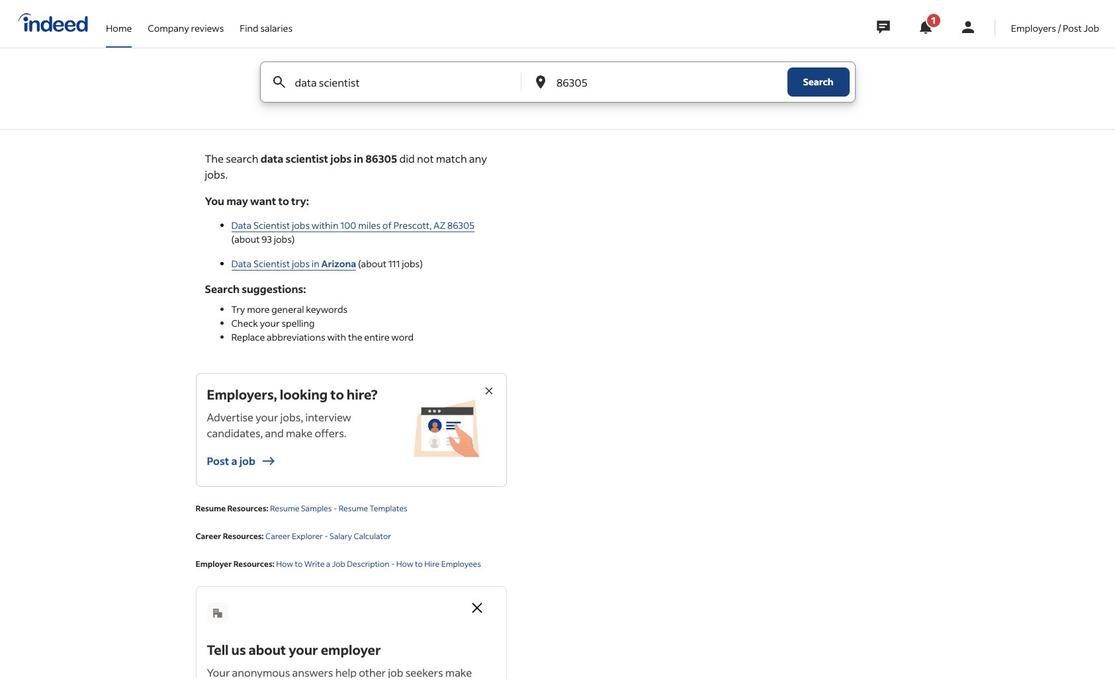 Task type: vqa. For each thing, say whether or not it's contained in the screenshot.
Clear Location Input icon
no



Task type: describe. For each thing, give the bounding box(es) containing it.
Edit location text field
[[554, 62, 761, 102]]

search: Job title, keywords, or company text field
[[292, 62, 499, 102]]

account image
[[960, 19, 976, 35]]

pagination navigation
[[185, 334, 507, 365]]



Task type: locate. For each thing, give the bounding box(es) containing it.
messages unread count 0 image
[[875, 14, 892, 40]]

close image
[[482, 385, 495, 398]]

close image
[[469, 600, 485, 616]]

None search field
[[219, 62, 897, 118]]



